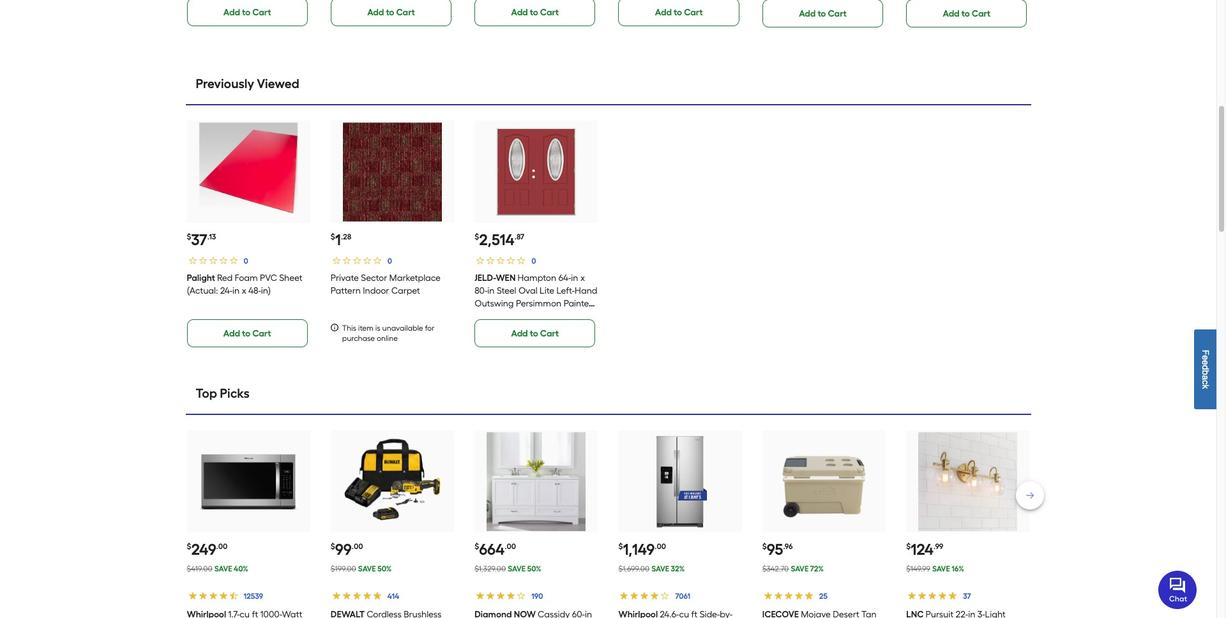 Task type: locate. For each thing, give the bounding box(es) containing it.
$ inside $ 249 .00
[[187, 543, 191, 552]]

$ for 1
[[331, 233, 335, 242]]

palight
[[187, 273, 215, 284]]

$ inside "$ 124 .99"
[[907, 543, 911, 552]]

private sector marketplace pattern indoor carpet
[[331, 273, 441, 297]]

x
[[581, 273, 585, 284], [242, 286, 246, 297]]

outswing
[[475, 299, 514, 309]]

5 save from the left
[[791, 565, 809, 574]]

.00 up the "$419.00 save 40%"
[[216, 543, 228, 552]]

.00 up '$199.00 save 50%'
[[352, 543, 363, 552]]

0 horizontal spatial x
[[242, 286, 246, 297]]

save left '40%'
[[215, 565, 232, 574]]

e up 'd' in the right of the page
[[1201, 355, 1212, 360]]

jeld-wen hampton 64-in x 80-in steel oval lite left-hand outswing persimmon painted prehung double front door insulating core image
[[487, 123, 586, 221]]

$ for 37
[[187, 233, 191, 242]]

add
[[224, 7, 240, 18], [368, 7, 384, 18], [512, 7, 528, 18], [656, 7, 672, 18], [800, 8, 816, 19], [944, 8, 960, 19], [224, 329, 240, 339], [512, 329, 528, 339]]

add to cart link inside 2,514 list item
[[475, 320, 596, 348]]

hand
[[575, 286, 598, 297]]

c
[[1201, 380, 1212, 385]]

.96
[[784, 543, 793, 552]]

save left the 16% at the right bottom of page
[[933, 565, 951, 574]]

1 vertical spatial x
[[242, 286, 246, 297]]

save for 99
[[358, 565, 376, 574]]

2 .00 from the left
[[352, 543, 363, 552]]

$ left .13
[[187, 233, 191, 242]]

b
[[1201, 370, 1212, 375]]

in down foam at the left of page
[[233, 286, 240, 297]]

1 horizontal spatial in
[[488, 286, 495, 297]]

1 horizontal spatial 50%
[[528, 565, 542, 574]]

124
[[911, 541, 934, 559]]

.00
[[216, 543, 228, 552], [352, 543, 363, 552], [505, 543, 516, 552], [655, 543, 667, 552]]

$ up $199.00
[[331, 543, 335, 552]]

0 horizontal spatial in
[[233, 286, 240, 297]]

$ 1 .28
[[331, 231, 352, 249]]

2 save from the left
[[358, 565, 376, 574]]

x left 48- in the top of the page
[[242, 286, 246, 297]]

50% for 99
[[378, 565, 392, 574]]

.00 for 664
[[505, 543, 516, 552]]

.00 up $1,329.00 save 50%
[[505, 543, 516, 552]]

50% for 664
[[528, 565, 542, 574]]

sector
[[361, 273, 387, 284]]

$ up '$1,329.00'
[[475, 543, 479, 552]]

k
[[1201, 385, 1212, 389]]

$ inside $ 2,514 .87
[[475, 233, 479, 242]]

in)
[[261, 286, 271, 297]]

50% right $199.00
[[378, 565, 392, 574]]

$ inside $ 664 .00
[[475, 543, 479, 552]]

$ left .28 on the left
[[331, 233, 335, 242]]

2 e from the top
[[1201, 360, 1212, 365]]

1 horizontal spatial x
[[581, 273, 585, 284]]

37
[[191, 231, 207, 249]]

16%
[[952, 565, 965, 574]]

$ inside $ 95 .96
[[763, 543, 767, 552]]

core
[[517, 324, 536, 335]]

d
[[1201, 365, 1212, 370]]

664
[[479, 541, 505, 559]]

chat invite button image
[[1159, 570, 1198, 609]]

$ up $149.99
[[907, 543, 911, 552]]

$ 2,514 .87
[[475, 231, 525, 249]]

6 save from the left
[[933, 565, 951, 574]]

48-
[[249, 286, 261, 297]]

$419.00
[[187, 565, 213, 574]]

lnc pursuit 22-in 3-light matte gold bell with clear glass led modern/contemporary vanity light bar image
[[919, 433, 1018, 531]]

.00 inside the $ 1,149 .00
[[655, 543, 667, 552]]

to
[[242, 7, 251, 18], [386, 7, 395, 18], [530, 7, 539, 18], [674, 7, 683, 18], [818, 8, 827, 19], [962, 8, 971, 19], [242, 329, 251, 339], [530, 329, 539, 339]]

.00 for 249
[[216, 543, 228, 552]]

1 50% from the left
[[378, 565, 392, 574]]

$342.70
[[763, 565, 789, 574]]

$ up $419.00
[[187, 543, 191, 552]]

save left 72%
[[791, 565, 809, 574]]

40%
[[234, 565, 249, 574]]

2 50% from the left
[[528, 565, 542, 574]]

steel
[[497, 286, 517, 297]]

save left 32%
[[652, 565, 670, 574]]

cart inside 2,514 list item
[[541, 329, 559, 339]]

cart inside 37 list item
[[253, 329, 271, 339]]

64-
[[559, 273, 572, 284]]

.99
[[934, 543, 944, 552]]

.00 for 1,149
[[655, 543, 667, 552]]

$ left .96 on the right of the page
[[763, 543, 767, 552]]

.00 inside $ 249 .00
[[216, 543, 228, 552]]

4 .00 from the left
[[655, 543, 667, 552]]

whirlpool 24.6-cu ft side-by-side refrigerator with ice maker (fingerprint resistant stainless steel) image
[[631, 433, 730, 531]]

1 save from the left
[[215, 565, 232, 574]]

50%
[[378, 565, 392, 574], [528, 565, 542, 574]]

e up b
[[1201, 360, 1212, 365]]

in up 'outswing'
[[488, 286, 495, 297]]

left-
[[557, 286, 575, 297]]

in inside red foam pvc sheet (actual: 24-in x 48-in)
[[233, 286, 240, 297]]

$ up $1,699.00
[[619, 543, 623, 552]]

$ for 124
[[907, 543, 911, 552]]

.00 inside $ 99 .00
[[352, 543, 363, 552]]

red
[[217, 273, 233, 284]]

72%
[[811, 565, 824, 574]]

private sector marketplace pattern indoor carpet link
[[331, 273, 441, 297]]

pvc
[[260, 273, 277, 284]]

0 vertical spatial x
[[581, 273, 585, 284]]

3 save from the left
[[508, 565, 526, 574]]

x inside red foam pvc sheet (actual: 24-in x 48-in)
[[242, 286, 246, 297]]

pattern
[[331, 286, 361, 297]]

1
[[335, 231, 341, 249]]

$ 664 .00
[[475, 541, 516, 559]]

2,514 list item
[[475, 121, 598, 348]]

add inside 37 list item
[[224, 329, 240, 339]]

top picks heading
[[186, 381, 1032, 416]]

save for 664
[[508, 565, 526, 574]]

$199.00 save 50%
[[331, 565, 392, 574]]

$ for 2,514
[[475, 233, 479, 242]]

add to cart link
[[187, 0, 308, 26], [331, 0, 452, 26], [475, 0, 596, 26], [619, 0, 740, 26], [763, 0, 884, 28], [907, 0, 1028, 28], [187, 320, 308, 348], [475, 320, 596, 348]]

previously viewed heading
[[186, 71, 1032, 106]]

.00 inside $ 664 .00
[[505, 543, 516, 552]]

$ inside $ 37 .13
[[187, 233, 191, 242]]

37 list item
[[187, 121, 310, 348]]

$ inside the $ 1,149 .00
[[619, 543, 623, 552]]

save
[[215, 565, 232, 574], [358, 565, 376, 574], [508, 565, 526, 574], [652, 565, 670, 574], [791, 565, 809, 574], [933, 565, 951, 574]]

$ for 249
[[187, 543, 191, 552]]

red foam pvc sheet (actual: 24-in x 48-in)
[[187, 273, 303, 297]]

save right '$1,329.00'
[[508, 565, 526, 574]]

undefined private sector marketplace pattern indoor carpet image
[[343, 123, 442, 221]]

picks
[[220, 386, 250, 401]]

e
[[1201, 355, 1212, 360], [1201, 360, 1212, 365]]

door
[[565, 311, 585, 322]]

.00 up "$1,699.00 save 32%"
[[655, 543, 667, 552]]

save right $199.00
[[358, 565, 376, 574]]

for
[[425, 324, 435, 333]]

1,149
[[623, 541, 655, 559]]

$ up jeld-
[[475, 233, 479, 242]]

insulating
[[475, 324, 515, 335]]

unavailable
[[383, 324, 423, 333]]

to inside 2,514 list item
[[530, 329, 539, 339]]

in up left-
[[572, 273, 579, 284]]

x up hand
[[581, 273, 585, 284]]

save for 1,149
[[652, 565, 670, 574]]

carpet
[[392, 286, 420, 297]]

4 save from the left
[[652, 565, 670, 574]]

$ inside $ 99 .00
[[331, 543, 335, 552]]

sheet
[[279, 273, 303, 284]]

viewed
[[257, 76, 300, 92]]

add to cart
[[224, 7, 271, 18], [368, 7, 415, 18], [512, 7, 559, 18], [656, 7, 703, 18], [800, 8, 847, 19], [944, 8, 991, 19], [224, 329, 271, 339], [512, 329, 559, 339]]

3 .00 from the left
[[505, 543, 516, 552]]

$419.00 save 40%
[[187, 565, 249, 574]]

2 horizontal spatial in
[[572, 273, 579, 284]]

$ inside $ 1 .28
[[331, 233, 335, 242]]

1 .00 from the left
[[216, 543, 228, 552]]

$ for 99
[[331, 543, 335, 552]]

50% right '$1,329.00'
[[528, 565, 542, 574]]

cart
[[253, 7, 271, 18], [397, 7, 415, 18], [541, 7, 559, 18], [685, 7, 703, 18], [829, 8, 847, 19], [973, 8, 991, 19], [253, 329, 271, 339], [541, 329, 559, 339]]

0 horizontal spatial 50%
[[378, 565, 392, 574]]



Task type: vqa. For each thing, say whether or not it's contained in the screenshot.


Task type: describe. For each thing, give the bounding box(es) containing it.
$ 37 .13
[[187, 231, 216, 249]]

$1,329.00
[[475, 565, 506, 574]]

95
[[767, 541, 784, 559]]

.00 for 99
[[352, 543, 363, 552]]

f
[[1201, 350, 1212, 355]]

double
[[511, 311, 540, 322]]

jeld-
[[475, 273, 496, 284]]

dewalt cordless brushless 20-volt max 3-speed 6-piece oscillating tool kit with soft case (1-battery included) image
[[343, 433, 442, 531]]

32%
[[671, 565, 685, 574]]

$1,329.00 save 50%
[[475, 565, 542, 574]]

80-
[[475, 286, 488, 297]]

this
[[342, 324, 357, 333]]

hampton 64-in x 80-in steel oval lite left-hand outswing persimmon painted prehung double front door insulating core
[[475, 273, 598, 335]]

to inside 37 list item
[[242, 329, 251, 339]]

$ 99 .00
[[331, 541, 363, 559]]

$ for 1,149
[[619, 543, 623, 552]]

online
[[377, 334, 398, 343]]

add inside 2,514 list item
[[512, 329, 528, 339]]

.28
[[341, 233, 352, 242]]

is
[[376, 324, 381, 333]]

2,514
[[479, 231, 515, 249]]

lite
[[540, 286, 555, 297]]

99
[[335, 541, 352, 559]]

save for 249
[[215, 565, 232, 574]]

$ 1,149 .00
[[619, 541, 667, 559]]

$342.70 save 72%
[[763, 565, 824, 574]]

$ 249 .00
[[187, 541, 228, 559]]

a
[[1201, 375, 1212, 380]]

indoor
[[363, 286, 389, 297]]

add to cart inside 37 list item
[[224, 329, 271, 339]]

hampton
[[518, 273, 557, 284]]

icecove mojave desert tan 60-quart wheeled insulated cart cooler image
[[775, 433, 874, 531]]

painted
[[564, 299, 595, 309]]

(actual:
[[187, 286, 218, 297]]

previously
[[196, 76, 254, 92]]

foam
[[235, 273, 258, 284]]

add to cart inside 2,514 list item
[[512, 329, 559, 339]]

top
[[196, 386, 217, 401]]

private
[[331, 273, 359, 284]]

f e e d b a c k
[[1201, 350, 1212, 389]]

whirlpool 1.7-cu ft 1000-watt over-the-range microwave (fingerprint resistant stainless steel) image
[[199, 433, 298, 531]]

front
[[542, 311, 563, 322]]

jeld-wen
[[475, 273, 516, 284]]

prehung
[[475, 311, 509, 322]]

$ 95 .96
[[763, 541, 793, 559]]

x inside hampton 64-in x 80-in steel oval lite left-hand outswing persimmon painted prehung double front door insulating core
[[581, 273, 585, 284]]

$149.99
[[907, 565, 931, 574]]

$149.99 save 16%
[[907, 565, 965, 574]]

diamond now cassidy 60-in white double sink bathroom vanity with white cultured marble top image
[[487, 433, 586, 531]]

f e e d b a c k button
[[1195, 330, 1217, 409]]

.13
[[207, 233, 216, 242]]

marketplace
[[390, 273, 441, 284]]

add to cart link inside 37 list item
[[187, 320, 308, 348]]

persimmon
[[516, 299, 562, 309]]

this item is unavailable for purchase online
[[342, 324, 435, 343]]

1 e from the top
[[1201, 355, 1212, 360]]

save for 95
[[791, 565, 809, 574]]

$1,699.00 save 32%
[[619, 565, 685, 574]]

1 list item
[[331, 121, 454, 348]]

$ 124 .99
[[907, 541, 944, 559]]

previously viewed
[[196, 76, 300, 92]]

item
[[358, 324, 374, 333]]

249
[[191, 541, 216, 559]]

$ for 664
[[475, 543, 479, 552]]

$1,699.00
[[619, 565, 650, 574]]

wen
[[496, 273, 516, 284]]

$ for 95
[[763, 543, 767, 552]]

24-
[[220, 286, 233, 297]]

oval
[[519, 286, 538, 297]]

purchase
[[342, 334, 375, 343]]

top picks
[[196, 386, 250, 401]]

save for 124
[[933, 565, 951, 574]]

$199.00
[[331, 565, 356, 574]]

.87
[[515, 233, 525, 242]]

palight red foam pvc sheet (actual: 24-in x 48-in) image
[[199, 123, 298, 221]]



